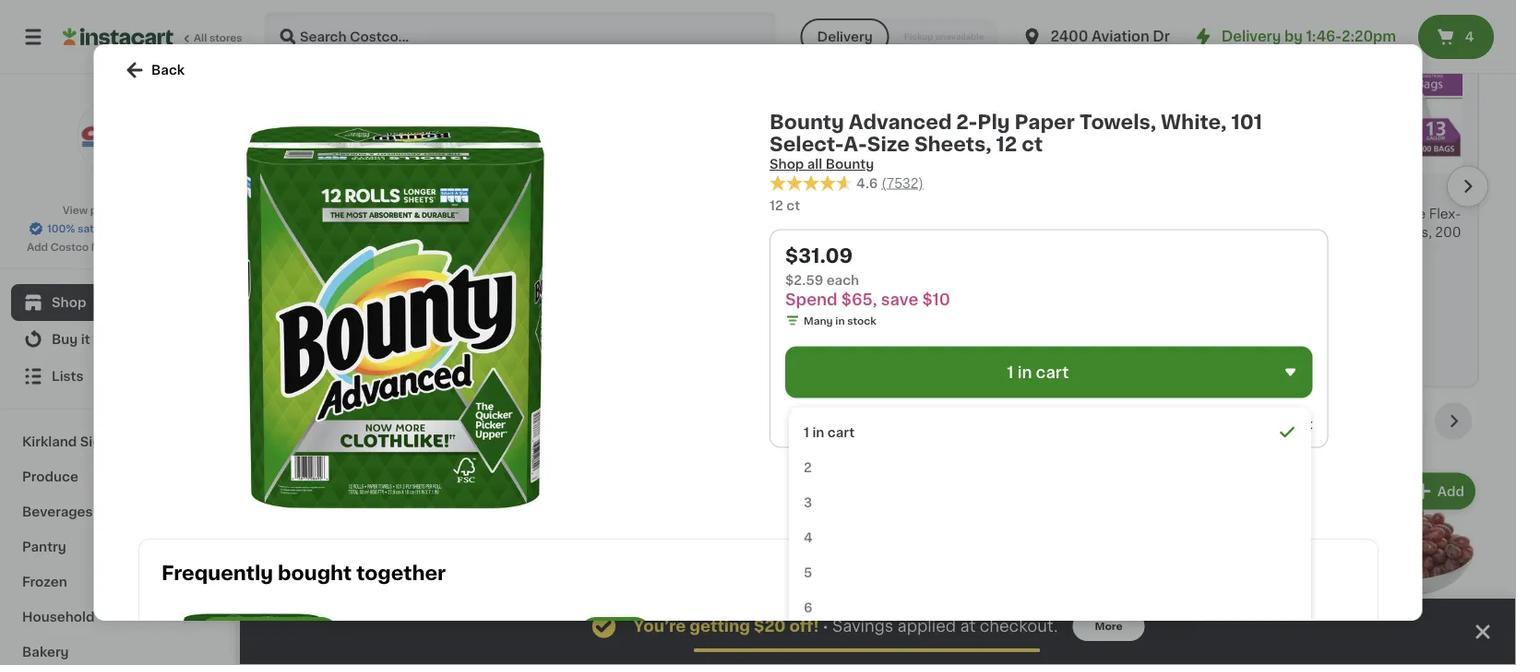 Task type: vqa. For each thing, say whether or not it's contained in the screenshot.
Chief in the slide 8 of 11 group
no



Task type: describe. For each thing, give the bounding box(es) containing it.
ultra for roll,
[[1028, 208, 1059, 221]]

x
[[1308, 245, 1318, 258]]

1 vertical spatial 186
[[294, 261, 312, 272]]

$65, inside item carousel region
[[505, 210, 528, 220]]

at
[[960, 619, 976, 635]]

smucker's uncrustables, peanut butter & grape jelly sandwich, 18 ct
[[1139, 208, 1278, 276]]

$ for dixie ultra paper plate, 10 1/16", 186 ct
[[297, 184, 304, 194]]

1 in cart inside field
[[1007, 365, 1069, 380]]

ultra for dish
[[893, 387, 924, 400]]

73
[[332, 184, 344, 194]]

cart inside option
[[827, 426, 854, 439]]

12 up see eligible items button
[[463, 298, 473, 308]]

bounty advanced 2-ply paper towels, white, 101 select-a-size sheets, 12 ct for 31
[[330, 387, 487, 456]]

save $1.00 button
[[801, 260, 955, 294]]

x down vanilla,
[[810, 244, 816, 254]]

bounty for 31
[[330, 387, 377, 400]]

fl down strawberry
[[888, 226, 897, 239]]

organic button
[[277, 470, 436, 665]]

0 vertical spatial gal
[[1338, 245, 1357, 258]]

26
[[304, 183, 330, 203]]

buy it again
[[52, 333, 130, 346]]

more
[[1095, 622, 1123, 632]]

12 down see
[[474, 424, 487, 437]]

applied
[[898, 619, 956, 635]]

delivery by 1:46-2:20pm link
[[1192, 26, 1396, 48]]

12 left olipop
[[769, 199, 783, 212]]

16 inside dawn ultra platinum powerwash dish spray, fresh scent, 16 fl oz, 3 ct
[[588, 424, 602, 437]]

you're
[[330, 124, 380, 140]]

white, for spend $65, save $10
[[555, 245, 596, 258]]

in down sponsored badge image
[[835, 316, 845, 326]]

paper inside spend $65, save $10 dialog
[[330, 406, 368, 419]]

buy it again link
[[11, 321, 224, 358]]

$ for spend $65, save $10
[[466, 184, 473, 194]]

12 down fresh fruit
[[330, 459, 341, 470]]

kirkland for kirkland signature
[[22, 436, 77, 449]]

0 vertical spatial increment quantity of bounty advanced 2-ply paper towels, white, 101 select-a-size sheets, 12 ct image
[[584, 30, 606, 53]]

0 vertical spatial 8
[[849, 226, 858, 239]]

10
[[294, 226, 308, 239]]

power inside dawn ultra platinum advanced power liquid dish soap, fresh scent, 90 fl oz
[[921, 406, 962, 419]]

view for view pricing policy
[[63, 205, 88, 216]]

$10.00!
[[441, 124, 500, 140]]

oz inside cascade advanced power liquid dishwasher detergent dish soap, 125 fl oz
[[1136, 443, 1151, 456]]

liquid inside cascade advanced power liquid dishwasher detergent dish soap, 125 fl oz
[[1071, 406, 1111, 419]]

vanilla,
[[801, 226, 846, 239]]

2 horizontal spatial 12 ct
[[769, 199, 800, 212]]

in inside field
[[1017, 365, 1032, 380]]

1 vertical spatial 200
[[1308, 263, 1329, 273]]

ct inside dawn ultra platinum powerwash dish spray, fresh scent, 16 fl oz, 3 ct
[[504, 443, 517, 456]]

pricing
[[90, 205, 127, 216]]

frozen
[[22, 576, 67, 589]]

5
[[803, 566, 812, 579]]

(610)
[[747, 445, 772, 455]]

actionpacs,
[[678, 424, 755, 437]]

buy
[[52, 333, 78, 346]]

$65, inside $31.09 $2.59 each spend $65, save $10
[[841, 292, 877, 308]]

81
[[723, 443, 737, 456]]

costco link
[[77, 96, 158, 199]]

many for 26
[[312, 280, 341, 290]]

many down sponsored badge image
[[803, 316, 833, 326]]

lists link
[[11, 358, 224, 395]]

cascade for liquid
[[1027, 387, 1085, 400]]

1 horizontal spatial 200
[[1436, 226, 1462, 239]]

costco logo image
[[77, 96, 158, 177]]

platinum for dish
[[578, 387, 635, 400]]

instacart logo image
[[63, 26, 174, 48]]

7
[[1157, 638, 1169, 658]]

dawn ultra platinum advanced power liquid dish soap, fresh scent, 90 fl oz
[[853, 387, 1006, 456]]

186 ct
[[294, 261, 325, 272]]

2 11 from the left
[[983, 638, 1000, 658]]

by
[[1285, 30, 1303, 43]]

spend inside $31.09 $2.59 each spend $65, save $10
[[785, 292, 837, 308]]

cart inside field
[[1036, 365, 1069, 380]]

$ 12 43
[[508, 363, 552, 382]]

fresh fruit
[[277, 412, 386, 431]]

x inside charmin ultra soft 2- ply jumbo roll, 30 rolls x 213 sheets
[[970, 245, 978, 258]]

stock for 12
[[566, 478, 595, 488]]

1 ct for the bottom 'increment quantity of bounty advanced 2-ply paper towels, white, 101 select-a-size sheets, 12 ct' image
[[404, 210, 426, 222]]

frequently bought together
[[161, 563, 445, 583]]

save inside item carousel region
[[530, 210, 554, 220]]

see eligible items button
[[463, 337, 617, 368]]

$4.34 element
[[451, 636, 610, 660]]

oz down powerwash on the left bottom of the page
[[518, 459, 530, 470]]

101 for 31
[[467, 406, 486, 419]]

treatment tracker modal dialog
[[240, 599, 1516, 665]]

ct inside cascade platinum plus dishwasher detergent actionpacs, fresh scent, 81 ct
[[741, 443, 754, 456]]

oz up save
[[842, 244, 854, 254]]

bags,
[[1396, 226, 1432, 239]]

125
[[1099, 443, 1121, 456]]

aviation
[[1092, 30, 1150, 43]]

4.6 (7532)
[[856, 177, 923, 190]]

ply inside charmin ultra soft 2- ply jumbo roll, 30 rolls x 213 sheets
[[970, 226, 990, 239]]

stock inside kirkland signature flex- tech kitchen bags, 200 x 13 gal 200 x 13 gal many in stock
[[1371, 281, 1400, 291]]

in down fruit
[[380, 478, 390, 488]]

household
[[22, 611, 95, 624]]

sheets, inside bounty advanced 2-ply paper towels, white, 101 select-a-size sheets, 12 ct shop all bounty
[[914, 134, 991, 154]]

detergent inside cascade platinum plus dishwasher detergent actionpacs, fresh scent, 81 ct
[[757, 406, 824, 419]]

fl inside dawn ultra platinum powerwash dish spray, fresh scent, 16 fl oz, 3 ct
[[606, 424, 614, 437]]

fl inside dawn ultra platinum advanced power liquid dish soap, fresh scent, 90 fl oz
[[874, 443, 882, 456]]

fruit
[[339, 412, 386, 431]]

bounty for spend $65, save $10
[[463, 226, 510, 239]]

0 horizontal spatial 18
[[828, 639, 840, 649]]

09 for spend
[[496, 184, 511, 194]]

plus
[[800, 387, 827, 400]]

dixie ultra paper plate, 10 1/16", 186 ct
[[294, 208, 441, 239]]

101 inside bounty advanced 2-ply paper towels, white, 101 select-a-size sheets, 12 ct shop all bounty
[[1231, 112, 1262, 132]]

strawberry
[[848, 208, 919, 221]]

save inside add costco membership to save link
[[173, 242, 197, 252]]

pantry
[[22, 541, 66, 554]]

select- for spend $65, save $10
[[486, 263, 533, 276]]

kirkland for kirkland signature flex- tech kitchen bags, 200 x 13 gal 200 x 13 gal many in stock
[[1308, 208, 1361, 221]]

olipop
[[801, 208, 844, 221]]

save
[[829, 269, 861, 282]]

smucker's
[[1139, 208, 1207, 221]]

31 for spend
[[473, 183, 495, 203]]

dish inside dawn ultra platinum powerwash dish spray, fresh scent, 16 fl oz, 3 ct
[[582, 406, 611, 419]]

0 horizontal spatial 4
[[803, 531, 812, 544]]

1 horizontal spatial 13
[[1321, 245, 1335, 258]]

you're
[[633, 619, 686, 635]]

product group containing 15
[[801, 19, 955, 314]]

12 down strawberry
[[872, 226, 885, 239]]

frequently
[[161, 563, 273, 583]]

soft
[[1062, 208, 1090, 221]]

$ 31 09 for spend
[[466, 183, 511, 203]]

• savings applied at checkout.
[[823, 619, 1058, 635]]

charmin ultra soft 2- ply jumbo roll, 30 rolls x 213 sheets button
[[970, 19, 1125, 314]]

savings
[[832, 619, 894, 635]]

sponsored badge image
[[801, 299, 857, 309]]

9
[[635, 638, 649, 658]]

$ 15 54
[[805, 183, 849, 203]]

ply inside spend $65, save $10 dialog
[[462, 387, 482, 400]]

many in stock for 31
[[348, 478, 421, 488]]

advanced for spend $65, save $10
[[513, 226, 578, 239]]

remove bounce dryer sheets, outdoor fresh, 160 sheets, 2 ct image
[[525, 520, 547, 542]]

fresh inside dawn ultra platinum powerwash dish spray, fresh scent, 16 fl oz, 3 ct
[[504, 424, 540, 437]]

lists
[[52, 370, 83, 383]]

towels, inside bounty advanced 2-ply paper towels, white, 101 select-a-size sheets, 12 ct shop all bounty
[[1079, 112, 1156, 132]]

a- for spend $65, save $10
[[533, 263, 548, 276]]

stock for 31
[[392, 478, 421, 488]]

0 vertical spatial to
[[160, 242, 171, 252]]

oz down strawberry
[[900, 226, 915, 239]]

1:46-
[[1306, 30, 1342, 43]]

view for view all (40+)
[[1267, 415, 1299, 428]]

add to list button
[[1219, 413, 1313, 436]]

towels, for 31
[[371, 406, 419, 419]]

bought
[[277, 563, 351, 583]]

beverages
[[22, 506, 93, 519]]

scent, for dish
[[543, 424, 585, 437]]

ct inside bounty advanced 2-ply paper towels, white, 101 select-a-size sheets, 12 ct shop all bounty
[[1022, 134, 1043, 154]]

ct inside smucker's uncrustables, peanut butter & grape jelly sandwich, 18 ct
[[1227, 263, 1240, 276]]

1 vertical spatial 13
[[1340, 263, 1351, 273]]

organic inside button
[[279, 618, 321, 628]]

$28.60 element
[[678, 361, 838, 385]]

costco inside costco link
[[93, 184, 142, 197]]

2- inside charmin ultra soft 2- ply jumbo roll, 30 rolls x 213 sheets
[[1093, 208, 1106, 221]]

1 $ 11 18 from the left
[[802, 638, 840, 658]]

stock for spend $65, save $10
[[525, 317, 554, 327]]

(7.53k) for spend $65, save $10
[[531, 284, 568, 294]]

membership
[[91, 242, 157, 252]]

power inside cascade advanced power liquid dishwasher detergent dish soap, 125 fl oz
[[1027, 406, 1068, 419]]

2400 aviation dr button
[[1021, 11, 1170, 63]]

butter
[[1139, 245, 1180, 258]]

cascade platinum plus dishwasher detergent actionpacs, fresh scent, 81 ct
[[678, 387, 827, 456]]

policy
[[129, 205, 162, 216]]

ct inside dixie ultra paper plate, 10 1/16", 186 ct
[[373, 226, 387, 239]]

a- inside bounty advanced 2-ply paper towels, white, 101 select-a-size sheets, 12 ct shop all bounty
[[843, 134, 867, 154]]

back button
[[123, 59, 184, 81]]

3 inside dawn ultra platinum powerwash dish spray, fresh scent, 16 fl oz, 3 ct
[[639, 424, 648, 437]]

sheets, for spend $65, save $10
[[463, 282, 511, 295]]

tech
[[1308, 226, 1340, 239]]

1/16",
[[311, 226, 344, 239]]

4 inside 4 button
[[1466, 30, 1474, 43]]

1 horizontal spatial 18
[[1002, 639, 1014, 649]]

ultra for 186
[[329, 208, 360, 221]]

kirkland signature
[[22, 436, 145, 449]]

costco inside add costco membership to save link
[[51, 242, 89, 252]]

many in stock down sponsored badge image
[[803, 316, 876, 326]]

$ for cascade advanced power liquid dishwasher detergent dish soap, 125 fl oz
[[1031, 364, 1037, 374]]

12 inside bounty advanced 2-ply paper towels, white, 101 select-a-size sheets, 12 ct shop all bounty
[[996, 134, 1017, 154]]

18 inside smucker's uncrustables, peanut butter & grape jelly sandwich, 18 ct
[[1209, 263, 1223, 276]]

1 inside field
[[1007, 365, 1013, 380]]

advanced for 31
[[380, 387, 446, 400]]

dawn ultra platinum powerwash dish spray, fresh scent, 16 fl oz, 3 ct
[[504, 387, 655, 456]]

1 vertical spatial gal
[[1354, 263, 1370, 273]]

peanut
[[1232, 226, 1278, 239]]

dishwasher inside cascade advanced power liquid dishwasher detergent dish soap, 125 fl oz
[[1027, 424, 1103, 437]]

save inside $31.09 $2.59 each spend $65, save $10
[[881, 292, 918, 308]]

see
[[481, 346, 506, 359]]

bounty advanced 2-ply paper towels, white, 101 select-a-size sheets, 12 ct image
[[203, 126, 587, 509]]

1 vertical spatial 8
[[801, 244, 808, 254]]

charmin ultra soft 2- ply jumbo roll, 30 rolls x 213 sheets
[[970, 208, 1121, 258]]

in down dawn ultra platinum powerwash dish spray, fresh scent, 16 fl oz, 3 ct
[[554, 478, 564, 488]]

100% satisfaction guarantee
[[47, 224, 196, 234]]

a- for 31
[[377, 424, 392, 437]]

again
[[93, 333, 130, 346]]

$ down • savings applied at checkout. at the bottom
[[976, 639, 983, 649]]

scent, inside dawn ultra platinum advanced power liquid dish soap, fresh scent, 90 fl oz
[[964, 424, 1006, 437]]

in down 1/16",
[[344, 280, 353, 290]]

size for 31
[[392, 424, 419, 437]]

advanced for 13
[[1088, 387, 1153, 400]]

3 inside the 2 3 4 5 6
[[803, 496, 812, 509]]

dixie
[[294, 208, 326, 221]]

in up "eligible"
[[513, 317, 522, 327]]

add inside button
[[1245, 418, 1272, 431]]

fresh inside dawn ultra platinum advanced power liquid dish soap, fresh scent, 90 fl oz
[[925, 424, 961, 437]]

signature for kirkland signature flex- tech kitchen bags, 200 x 13 gal 200 x 13 gal many in stock
[[1364, 208, 1426, 221]]

cascade for dishwasher
[[678, 387, 736, 400]]

(873)
[[362, 247, 388, 257]]

back
[[151, 64, 184, 77]]

all inside bounty advanced 2-ply paper towels, white, 101 select-a-size sheets, 12 ct shop all bounty
[[807, 158, 822, 171]]

spend $65, save $10 dialog
[[315, 44, 1201, 665]]

dishwasher inside cascade platinum plus dishwasher detergent actionpacs, fresh scent, 81 ct
[[678, 406, 754, 419]]

it
[[81, 333, 90, 346]]



Task type: locate. For each thing, give the bounding box(es) containing it.
size inside bounty advanced 2-ply paper towels, white, 101 select-a-size sheets, 12 ct shop all bounty
[[867, 134, 910, 154]]

dish
[[582, 406, 611, 419], [853, 424, 882, 437], [1027, 443, 1056, 456]]

$14.92 element
[[853, 361, 1012, 385]]

detergent down plus on the right of the page
[[757, 406, 824, 419]]

off!
[[790, 619, 819, 635]]

bounty up fruit
[[330, 387, 377, 400]]

dawn for dawn ultra platinum powerwash dish spray, fresh scent, 16 fl oz, 3 ct
[[504, 387, 541, 400]]

2 vertical spatial a-
[[377, 424, 392, 437]]

all
[[194, 33, 207, 43]]

12 down vanilla,
[[819, 244, 830, 254]]

remove bounty advanced 2-ply paper towels, white, 101 select-a-size sheets, 12 ct image inside spend $65, save $10 dialog
[[351, 205, 373, 227]]

a- inside spend $65, save $10 dialog
[[377, 424, 392, 437]]

09 for bounty
[[364, 364, 378, 374]]

dawn inside dawn ultra platinum powerwash dish spray, fresh scent, 16 fl oz, 3 ct
[[504, 387, 541, 400]]

0 vertical spatial 09
[[496, 184, 511, 194]]

0 vertical spatial towels,
[[1079, 112, 1156, 132]]

paper inside bounty advanced 2-ply paper towels, white, 101 select-a-size sheets, 12 ct shop all bounty
[[1014, 112, 1075, 132]]

together
[[356, 563, 445, 583]]

0 horizontal spatial 16
[[504, 459, 515, 470]]

scent, down $14.92 element
[[964, 424, 1006, 437]]

0 vertical spatial $65,
[[505, 210, 528, 220]]

you're saving $10.00!
[[330, 124, 500, 140]]

0 horizontal spatial 11
[[809, 638, 826, 658]]

2 vertical spatial sheets,
[[422, 424, 471, 437]]

dish inside cascade advanced power liquid dishwasher detergent dish soap, 125 fl oz
[[1027, 443, 1056, 456]]

1 vertical spatial (7.53k)
[[398, 445, 435, 455]]

stock down sponsored badge image
[[847, 316, 876, 326]]

eligible
[[510, 346, 558, 359]]

09 up fruit
[[364, 364, 378, 374]]

dawn
[[504, 387, 541, 400], [853, 387, 890, 400]]

13 left 67
[[1037, 363, 1059, 382]]

all up 15
[[807, 158, 822, 171]]

sheets,
[[914, 134, 991, 154], [463, 282, 511, 295], [422, 424, 471, 437]]

x down tech on the top
[[1332, 263, 1338, 273]]

0 vertical spatial bounty
[[769, 112, 844, 132]]

1 horizontal spatial cascade
[[1027, 387, 1085, 400]]

31 inside item carousel region
[[473, 183, 495, 203]]

1 horizontal spatial platinum
[[739, 387, 796, 400]]

paper
[[1014, 112, 1075, 132], [363, 208, 401, 221], [463, 245, 500, 258], [330, 406, 368, 419]]

option
[[796, 415, 1304, 450]]

2 vertical spatial 101
[[467, 406, 486, 419]]

31 for bounty
[[340, 363, 362, 382]]

$ inside the '$ 26 73'
[[297, 184, 304, 194]]

delivery for delivery
[[817, 30, 873, 43]]

1 horizontal spatial 186
[[347, 226, 370, 239]]

1 in cart up cascade advanced power liquid dishwasher detergent dish soap, 125 fl oz
[[1007, 365, 1069, 380]]

0 vertical spatial soap,
[[885, 424, 922, 437]]

0 horizontal spatial dawn
[[504, 387, 541, 400]]

2 horizontal spatial platinum
[[927, 387, 984, 400]]

scent, down actionpacs,
[[678, 443, 720, 456]]

platinum inside dawn ultra platinum powerwash dish spray, fresh scent, 16 fl oz, 3 ct
[[578, 387, 635, 400]]

bounty advanced 2-ply paper towels, white, 101 select-a-size sheets, 12 ct shop all bounty
[[769, 112, 1262, 171]]

2 vertical spatial 13
[[1037, 363, 1059, 382]]

dawn inside dawn ultra platinum advanced power liquid dish soap, fresh scent, 90 fl oz
[[853, 387, 890, 400]]

all left (40+)
[[1302, 415, 1317, 428]]

2 $ 11 18 from the left
[[976, 638, 1014, 658]]

frozen link
[[11, 565, 224, 600]]

8
[[849, 226, 858, 239], [801, 244, 808, 254]]

1 horizontal spatial 31
[[473, 183, 495, 203]]

3 right oz,
[[639, 424, 648, 437]]

1 vertical spatial dish
[[853, 424, 882, 437]]

delivery for delivery by 1:46-2:20pm
[[1222, 30, 1281, 43]]

2 power from the left
[[1027, 406, 1068, 419]]

many in stock for 12
[[523, 478, 595, 488]]

list box containing 1
[[789, 408, 1311, 665]]

$ inside $ 12 43
[[508, 364, 515, 374]]

$31.09
[[785, 247, 852, 266]]

$ down off!
[[802, 639, 809, 649]]

signature
[[1364, 208, 1426, 221], [80, 436, 145, 449]]

1 cascade from the left
[[678, 387, 736, 400]]

1 horizontal spatial dawn
[[853, 387, 890, 400]]

1 horizontal spatial signature
[[1364, 208, 1426, 221]]

costco up view pricing policy link
[[93, 184, 142, 197]]

1 vertical spatial kirkland
[[22, 436, 77, 449]]

12 ct down fresh fruit
[[330, 459, 354, 470]]

12 up "eligible"
[[515, 282, 528, 295]]

4.6
[[856, 177, 877, 190]]

signature inside 'link'
[[80, 436, 145, 449]]

dawn for dawn ultra platinum advanced power liquid dish soap, fresh scent, 90 fl oz
[[853, 387, 890, 400]]

many down 186 ct
[[312, 280, 341, 290]]

stock down kitchen
[[1371, 281, 1400, 291]]

product group containing dawn ultra platinum advanced power liquid dish soap, fresh scent, 90 fl oz
[[853, 194, 1012, 494]]

kirkland inside kirkland signature flex- tech kitchen bags, 200 x 13 gal 200 x 13 gal many in stock
[[1308, 208, 1361, 221]]

0 horizontal spatial 200
[[1308, 263, 1329, 273]]

1 vertical spatial $65,
[[841, 292, 877, 308]]

advanced up 125 on the bottom
[[1088, 387, 1153, 400]]

16 down powerwash on the left bottom of the page
[[504, 459, 515, 470]]

shop up the buy
[[52, 296, 86, 309]]

size inside spend $65, save $10 dialog
[[392, 424, 419, 437]]

kirkland inside 'link'
[[22, 436, 77, 449]]

0 vertical spatial 3
[[639, 424, 648, 437]]

$20
[[754, 619, 786, 635]]

1 vertical spatial 16
[[504, 459, 515, 470]]

organic right applied at the bottom right of the page
[[974, 618, 1016, 628]]

platinum inside cascade platinum plus dishwasher detergent actionpacs, fresh scent, 81 ct
[[739, 387, 796, 400]]

olipop strawberry vanilla, 8 x 12 fl oz 8 x 12 fl oz
[[801, 208, 919, 254]]

1
[[531, 35, 537, 48], [404, 210, 409, 222], [1007, 365, 1013, 380], [803, 426, 809, 439]]

0 vertical spatial shop
[[769, 158, 804, 171]]

1 in cart inside option
[[803, 426, 854, 439]]

$ inside $ 15 54
[[805, 184, 811, 194]]

1 horizontal spatial 4
[[1466, 30, 1474, 43]]

pantry link
[[11, 530, 224, 565]]

2- inside bounty advanced 2-ply paper towels, white, 101 select-a-size sheets, 12 ct shop all bounty
[[956, 112, 977, 132]]

12 ct left olipop
[[769, 199, 800, 212]]

signature up produce link
[[80, 436, 145, 449]]

0 horizontal spatial all
[[807, 158, 822, 171]]

x inside kirkland signature flex- tech kitchen bags, 200 x 13 gal 200 x 13 gal many in stock
[[1332, 263, 1338, 273]]

signature down $21.14 element at the top of the page
[[1364, 208, 1426, 221]]

186 down 10
[[294, 261, 312, 272]]

jumbo
[[994, 226, 1039, 239]]

1 vertical spatial detergent
[[1106, 424, 1172, 437]]

soap, left 125 on the bottom
[[1060, 443, 1096, 456]]

$ inside $ 7
[[1150, 639, 1157, 649]]

all inside 'popup button'
[[1302, 415, 1317, 428]]

12 ct up see
[[463, 298, 487, 308]]

view pricing policy link
[[63, 203, 173, 218]]

cascade advanced power liquid dishwasher detergent dish soap, 125 fl oz
[[1027, 387, 1172, 456]]

$
[[297, 184, 304, 194], [466, 184, 473, 194], [805, 184, 811, 194], [334, 364, 340, 374], [508, 364, 515, 374], [1031, 364, 1037, 374], [802, 639, 809, 649], [976, 639, 983, 649], [1150, 639, 1157, 649]]

1 vertical spatial bounty advanced 2-ply paper towels, white, 101 select-a-size sheets, 12 ct
[[330, 387, 487, 456]]

spend $65, save $10
[[468, 210, 575, 220]]

remove bounty advanced 2-ply paper towels, white, 101 select-a-size sheets, 12 ct image
[[479, 30, 501, 53], [351, 205, 373, 227]]

0 vertical spatial save
[[530, 210, 554, 220]]

white, inside item carousel region
[[555, 245, 596, 258]]

many inside kirkland signature flex- tech kitchen bags, 200 x 13 gal 200 x 13 gal many in stock
[[1327, 281, 1356, 291]]

bounty up bounty at the right top
[[769, 112, 844, 132]]

dawn down $ 12 43
[[504, 387, 541, 400]]

0 vertical spatial spend
[[468, 210, 502, 220]]

2 horizontal spatial dish
[[1027, 443, 1056, 456]]

1 inside dialog
[[404, 210, 409, 222]]

(7.53k) inside item carousel region
[[531, 284, 568, 294]]

organic down frequently bought together
[[279, 618, 321, 628]]

09
[[496, 184, 511, 194], [364, 364, 378, 374]]

ultra for fresh
[[544, 387, 575, 400]]

1 horizontal spatial scent,
[[678, 443, 720, 456]]

oz right 125 on the bottom
[[1136, 443, 1151, 456]]

sheets, for 31
[[422, 424, 471, 437]]

advanced inside item carousel region
[[513, 226, 578, 239]]

0 horizontal spatial platinum
[[578, 387, 635, 400]]

1 horizontal spatial towels,
[[504, 245, 552, 258]]

sheets, up see
[[463, 282, 511, 295]]

ultra up powerwash on the left bottom of the page
[[544, 387, 575, 400]]

many up see
[[481, 317, 510, 327]]

stock down the (873)
[[356, 280, 385, 290]]

shop inside bounty advanced 2-ply paper towels, white, 101 select-a-size sheets, 12 ct shop all bounty
[[769, 158, 804, 171]]

view all (40+)
[[1267, 415, 1356, 428]]

1 vertical spatial item carousel region
[[277, 403, 1480, 665]]

1 vertical spatial 09
[[364, 364, 378, 374]]

ultra
[[329, 208, 360, 221], [1028, 208, 1059, 221], [544, 387, 575, 400], [893, 387, 924, 400]]

paper inside dixie ultra paper plate, 10 1/16", 186 ct
[[363, 208, 401, 221]]

delivery
[[1222, 30, 1281, 43], [817, 30, 873, 43]]

in
[[344, 280, 353, 290], [1359, 281, 1368, 291], [835, 316, 845, 326], [513, 317, 522, 327], [1017, 365, 1032, 380], [812, 426, 824, 439], [380, 478, 390, 488], [554, 478, 564, 488]]

fresh left fruit
[[277, 412, 334, 431]]

2 liquid from the left
[[1071, 406, 1111, 419]]

list
[[1292, 418, 1313, 431]]

white, for 31
[[422, 406, 463, 419]]

bakery
[[22, 646, 69, 659]]

advanced up '90'
[[853, 406, 918, 419]]

oz
[[900, 226, 915, 239], [842, 244, 854, 254], [886, 443, 901, 456], [1136, 443, 1151, 456], [518, 459, 530, 470]]

1 horizontal spatial power
[[1027, 406, 1068, 419]]

1 horizontal spatial organic
[[627, 618, 668, 628]]

item carousel region containing 26
[[294, 12, 1489, 379]]

2 cascade from the left
[[1027, 387, 1085, 400]]

0 vertical spatial (7.53k)
[[531, 284, 568, 294]]

produce link
[[11, 460, 224, 495]]

oz,
[[617, 424, 636, 437]]

1 horizontal spatial (7.53k)
[[531, 284, 568, 294]]

2 vertical spatial towels,
[[371, 406, 419, 419]]

1 vertical spatial sheets,
[[463, 282, 511, 295]]

1 horizontal spatial 11
[[983, 638, 1000, 658]]

product group containing 13
[[1027, 194, 1186, 494]]

2 platinum from the left
[[927, 387, 984, 400]]

1 inside option
[[803, 426, 809, 439]]

0 horizontal spatial white,
[[422, 406, 463, 419]]

2 organic from the left
[[627, 618, 668, 628]]

signature for kirkland signature
[[80, 436, 145, 449]]

scent, inside cascade platinum plus dishwasher detergent actionpacs, fresh scent, 81 ct
[[678, 443, 720, 456]]

stock for 26
[[356, 280, 385, 290]]

•
[[823, 619, 829, 634]]

white, right fruit
[[422, 406, 463, 419]]

ply inside bounty advanced 2-ply paper towels, white, 101 select-a-size sheets, 12 ct shop all bounty
[[977, 112, 1010, 132]]

1 in cart field
[[785, 347, 1313, 398]]

fresh down $14.92 element
[[925, 424, 961, 437]]

2 horizontal spatial organic
[[974, 618, 1016, 628]]

2 dawn from the left
[[853, 387, 890, 400]]

item carousel region containing fresh fruit
[[277, 403, 1480, 665]]

1 in cart up '90'
[[803, 426, 854, 439]]

$ for bounty advanced 2-ply paper towels, white, 101 select-a-size sheets, 12 ct
[[334, 364, 340, 374]]

$ for olipop strawberry vanilla, 8 x 12 fl oz
[[805, 184, 811, 194]]

$ 31 09 for bounty
[[334, 363, 378, 382]]

1 vertical spatial costco
[[51, 242, 89, 252]]

186 inside dixie ultra paper plate, 10 1/16", 186 ct
[[347, 226, 370, 239]]

flex-
[[1429, 208, 1461, 221]]

0 horizontal spatial 3
[[639, 424, 648, 437]]

in inside kirkland signature flex- tech kitchen bags, 200 x 13 gal 200 x 13 gal many in stock
[[1359, 281, 1368, 291]]

12 ct inside spend $65, save $10 dialog
[[330, 459, 354, 470]]

1 horizontal spatial bounty
[[463, 226, 510, 239]]

ultra inside charmin ultra soft 2- ply jumbo roll, 30 rolls x 213 sheets
[[1028, 208, 1059, 221]]

soap, inside dawn ultra platinum advanced power liquid dish soap, fresh scent, 90 fl oz
[[885, 424, 922, 437]]

soap, inside cascade advanced power liquid dishwasher detergent dish soap, 125 fl oz
[[1060, 443, 1096, 456]]

12 left 43 on the left bottom of page
[[515, 363, 536, 382]]

service type group
[[801, 18, 999, 55]]

0 vertical spatial sheets,
[[914, 134, 991, 154]]

stock up together
[[392, 478, 421, 488]]

remove bounty advanced 2-ply paper towels, white, 101 select-a-size sheets, 12 ct image for the bottom 'increment quantity of bounty advanced 2-ply paper towels, white, 101 select-a-size sheets, 12 ct' image
[[351, 205, 373, 227]]

powerwash
[[504, 406, 578, 419]]

produce
[[22, 471, 78, 484]]

advanced inside bounty advanced 2-ply paper towels, white, 101 select-a-size sheets, 12 ct shop all bounty
[[848, 112, 952, 132]]

1 vertical spatial shop
[[52, 296, 86, 309]]

2 3 4 5 6
[[803, 461, 812, 614]]

add costco membership to save
[[27, 242, 197, 252]]

spray,
[[614, 406, 655, 419]]

0 horizontal spatial dish
[[582, 406, 611, 419]]

oz right '90'
[[886, 443, 901, 456]]

18
[[1209, 263, 1223, 276], [828, 639, 840, 649], [1002, 639, 1014, 649]]

option containing 1
[[796, 415, 1304, 450]]

spend down $2.59
[[785, 292, 837, 308]]

1 vertical spatial dishwasher
[[1027, 424, 1103, 437]]

1 horizontal spatial detergent
[[1106, 424, 1172, 437]]

cascade inside cascade advanced power liquid dishwasher detergent dish soap, 125 fl oz
[[1027, 387, 1085, 400]]

many in stock for spend $65, save $10
[[481, 317, 554, 327]]

0 vertical spatial dish
[[582, 406, 611, 419]]

$19.64 element
[[632, 181, 786, 205]]

13 inside product group
[[1037, 363, 1059, 382]]

white, down spend $65, save $10
[[555, 245, 596, 258]]

cascade down $ 13 67
[[1027, 387, 1085, 400]]

0 vertical spatial dishwasher
[[678, 406, 754, 419]]

detergent up 125 on the bottom
[[1106, 424, 1172, 437]]

dish left 125 on the bottom
[[1027, 443, 1056, 456]]

0 horizontal spatial liquid
[[965, 406, 1005, 419]]

cascade up actionpacs,
[[678, 387, 736, 400]]

sheets
[[1006, 245, 1050, 258]]

1 horizontal spatial dishwasher
[[1027, 424, 1103, 437]]

many in stock for 26
[[312, 280, 385, 290]]

to inside button
[[1275, 418, 1289, 431]]

fl right '90'
[[874, 443, 882, 456]]

1 horizontal spatial cart
[[1036, 365, 1069, 380]]

0 vertical spatial kirkland
[[1308, 208, 1361, 221]]

towels, for spend $65, save $10
[[504, 245, 552, 258]]

scent, for detergent
[[678, 443, 720, 456]]

11 down checkout. at bottom
[[983, 638, 1000, 658]]

0 vertical spatial all
[[807, 158, 822, 171]]

2
[[803, 461, 812, 474]]

$ 31 09
[[466, 183, 511, 203], [334, 363, 378, 382]]

$ 31 09 inside spend $65, save $10 dialog
[[334, 363, 378, 382]]

18 down checkout. at bottom
[[1002, 639, 1014, 649]]

2:20pm
[[1342, 30, 1396, 43]]

ultra up roll,
[[1028, 208, 1059, 221]]

0 horizontal spatial 1 in cart
[[803, 426, 854, 439]]

0 horizontal spatial $ 11 18
[[802, 638, 840, 658]]

0 horizontal spatial signature
[[80, 436, 145, 449]]

towels, inside spend $65, save $10 dialog
[[371, 406, 419, 419]]

0 horizontal spatial remove bounty advanced 2-ply paper towels, white, 101 select-a-size sheets, 12 ct image
[[351, 205, 373, 227]]

many in stock down the (873)
[[312, 280, 385, 290]]

advanced inside cascade advanced power liquid dishwasher detergent dish soap, 125 fl oz
[[1088, 387, 1153, 400]]

in down kitchen
[[1359, 281, 1368, 291]]

smucker's uncrustables, peanut butter & grape jelly sandwich, 18 ct button
[[1139, 19, 1294, 314]]

$10 inside $31.09 $2.59 each spend $65, save $10
[[922, 292, 950, 308]]

white, down dr
[[1161, 112, 1227, 132]]

16 left oz,
[[588, 424, 602, 437]]

31 up spend $65, save $10
[[473, 183, 495, 203]]

to down 'guarantee' on the top left of page
[[160, 242, 171, 252]]

0 vertical spatial a-
[[843, 134, 867, 154]]

ultra inside dawn ultra platinum powerwash dish spray, fresh scent, 16 fl oz, 3 ct
[[544, 387, 575, 400]]

white, inside spend $65, save $10 dialog
[[422, 406, 463, 419]]

1 horizontal spatial 8
[[849, 226, 858, 239]]

1 horizontal spatial all
[[1302, 415, 1317, 428]]

increment quantity of bounty advanced 2-ply paper towels, white, 101 select-a-size sheets, 12 ct image
[[584, 30, 606, 53], [456, 205, 478, 227]]

view pricing policy
[[63, 205, 162, 216]]

$ right more button
[[1150, 639, 1157, 649]]

ultra inside dawn ultra platinum advanced power liquid dish soap, fresh scent, 90 fl oz
[[893, 387, 924, 400]]

cart up '90'
[[827, 426, 854, 439]]

kirkland up produce
[[22, 436, 77, 449]]

dish for dawn
[[853, 424, 882, 437]]

save $1.00
[[829, 269, 900, 282]]

1 organic from the left
[[279, 618, 321, 628]]

signature inside kirkland signature flex- tech kitchen bags, 200 x 13 gal 200 x 13 gal many in stock
[[1364, 208, 1426, 221]]

shop inside shop link
[[52, 296, 86, 309]]

towels,
[[1079, 112, 1156, 132], [504, 245, 552, 258], [371, 406, 419, 419]]

advanced inside dawn ultra platinum advanced power liquid dish soap, fresh scent, 90 fl oz
[[853, 406, 918, 419]]

select- inside bounty advanced 2-ply paper towels, white, 101 select-a-size sheets, 12 ct shop all bounty
[[769, 134, 843, 154]]

dish inside dawn ultra platinum advanced power liquid dish soap, fresh scent, 90 fl oz
[[853, 424, 882, 437]]

12 ct for 31
[[330, 459, 354, 470]]

roll,
[[1042, 226, 1070, 239]]

1 liquid from the left
[[965, 406, 1005, 419]]

fl left oz,
[[606, 424, 614, 437]]

101 for spend $65, save $10
[[463, 263, 482, 276]]

advanced up fruit
[[380, 387, 446, 400]]

kitchen
[[1343, 226, 1393, 239]]

view all (40+) button
[[1259, 403, 1376, 440]]

101 inside spend $65, save $10 dialog
[[467, 406, 486, 419]]

x down strawberry
[[861, 226, 869, 239]]

1 vertical spatial increment quantity of bounty advanced 2-ply paper towels, white, 101 select-a-size sheets, 12 ct image
[[456, 205, 478, 227]]

$ 31 09 inside item carousel region
[[466, 183, 511, 203]]

spend
[[468, 210, 502, 220], [785, 292, 837, 308]]

view inside 'popup button'
[[1267, 415, 1299, 428]]

many for 31
[[348, 478, 378, 488]]

213
[[981, 245, 1003, 258]]

0 horizontal spatial kirkland
[[22, 436, 77, 449]]

select- for 31
[[330, 424, 377, 437]]

bounty advanced 2-ply paper towels, white, 101 select-a-size sheets, 12 ct inside spend $65, save $10 dialog
[[330, 387, 487, 456]]

1 horizontal spatial $65,
[[841, 292, 877, 308]]

(7.53k) for 31
[[398, 445, 435, 455]]

many down fruit
[[348, 478, 378, 488]]

platinum
[[578, 387, 635, 400], [927, 387, 984, 400], [739, 387, 796, 400]]

plate,
[[405, 208, 441, 221]]

100% satisfaction guarantee button
[[29, 218, 207, 236]]

1 power from the left
[[921, 406, 962, 419]]

3 platinum from the left
[[739, 387, 796, 400]]

item carousel region
[[294, 12, 1489, 379], [277, 403, 1480, 665]]

grape
[[1197, 245, 1237, 258]]

dish for cascade
[[1027, 443, 1056, 456]]

bounty inside spend $65, save $10 dialog
[[330, 387, 377, 400]]

11 down •
[[809, 638, 826, 658]]

0 horizontal spatial save
[[173, 242, 197, 252]]

0 vertical spatial item carousel region
[[294, 12, 1489, 379]]

in down plus on the right of the page
[[812, 426, 824, 439]]

detergent
[[757, 406, 824, 419], [1106, 424, 1172, 437]]

bounty inside bounty advanced 2-ply paper towels, white, 101 select-a-size sheets, 12 ct shop all bounty
[[769, 112, 844, 132]]

product group containing 26
[[294, 19, 448, 296]]

delivery by 1:46-2:20pm
[[1222, 30, 1396, 43]]

stock up see eligible items
[[525, 317, 554, 327]]

$9.19 element
[[1320, 636, 1480, 660]]

kirkland up tech on the top
[[1308, 208, 1361, 221]]

1 horizontal spatial a-
[[533, 263, 548, 276]]

3 organic from the left
[[974, 618, 1016, 628]]

None search field
[[264, 11, 777, 63]]

0 vertical spatial $10
[[557, 210, 575, 220]]

size up 4.6 (7532)
[[867, 134, 910, 154]]

0 horizontal spatial view
[[63, 205, 88, 216]]

1 vertical spatial save
[[173, 242, 197, 252]]

soap, for fresh
[[885, 424, 922, 437]]

2- inside spend $65, save $10 dialog
[[449, 387, 462, 400]]

fl inside cascade advanced power liquid dishwasher detergent dish soap, 125 fl oz
[[1124, 443, 1133, 456]]

size down spend $65, save $10
[[548, 263, 575, 276]]

size for spend $65, save $10
[[548, 263, 575, 276]]

16
[[588, 424, 602, 437], [504, 459, 515, 470]]

1 ct for top 'increment quantity of bounty advanced 2-ply paper towels, white, 101 select-a-size sheets, 12 ct' image
[[531, 35, 553, 48]]

0 horizontal spatial dishwasher
[[678, 406, 754, 419]]

white, inside bounty advanced 2-ply paper towels, white, 101 select-a-size sheets, 12 ct shop all bounty
[[1161, 112, 1227, 132]]

0 vertical spatial 4
[[1466, 30, 1474, 43]]

delivery inside button
[[817, 30, 873, 43]]

fl
[[888, 226, 897, 239], [832, 244, 839, 254], [606, 424, 614, 437], [874, 443, 882, 456], [1124, 443, 1133, 456]]

sheets, up (7532)
[[914, 134, 991, 154]]

12 ct
[[769, 199, 800, 212], [463, 298, 487, 308], [330, 459, 354, 470]]

increment quantity of bounce dryer sheets, outdoor fresh, 160 sheets, 2 ct image
[[630, 520, 653, 542]]

bounty advanced 2-ply paper towels, white, 101 select-a-size sheets, 12 ct
[[463, 226, 615, 295], [330, 387, 487, 456]]

0 horizontal spatial 1 ct
[[404, 210, 426, 222]]

soap, for 125
[[1060, 443, 1096, 456]]

oz inside dawn ultra platinum advanced power liquid dish soap, fresh scent, 90 fl oz
[[886, 443, 901, 456]]

many in stock down 16 oz
[[523, 478, 595, 488]]

many for 12
[[523, 478, 552, 488]]

1 11 from the left
[[809, 638, 826, 658]]

remove bounty advanced 2-ply paper towels, white, 101 select-a-size sheets, 12 ct image for top 'increment quantity of bounty advanced 2-ply paper towels, white, 101 select-a-size sheets, 12 ct' image
[[479, 30, 501, 53]]

2 vertical spatial select-
[[330, 424, 377, 437]]

1 horizontal spatial shop
[[769, 158, 804, 171]]

$ 31 09 up spend $65, save $10
[[466, 183, 511, 203]]

$ down "$10.00!"
[[466, 184, 473, 194]]

costco down 100%
[[51, 242, 89, 252]]

shop up olipop
[[769, 158, 804, 171]]

0 horizontal spatial to
[[160, 242, 171, 252]]

0 vertical spatial 12 ct
[[769, 199, 800, 212]]

1 dawn from the left
[[504, 387, 541, 400]]

1 vertical spatial $10
[[922, 292, 950, 308]]

(7532) button
[[881, 174, 923, 192]]

2400
[[1051, 30, 1088, 43]]

8 down vanilla,
[[801, 244, 808, 254]]

18 down 'grape'
[[1209, 263, 1223, 276]]

platinum inside dawn ultra platinum advanced power liquid dish soap, fresh scent, 90 fl oz
[[927, 387, 984, 400]]

ct
[[540, 35, 553, 48], [1022, 134, 1043, 154], [786, 199, 800, 212], [412, 210, 426, 222], [373, 226, 387, 239], [314, 261, 325, 272], [1227, 263, 1240, 276], [531, 282, 544, 295], [476, 298, 487, 308], [330, 443, 343, 456], [504, 443, 517, 456], [741, 443, 754, 456], [343, 459, 354, 470]]

09 up spend $65, save $10
[[496, 184, 511, 194]]

0 vertical spatial 31
[[473, 183, 495, 203]]

$ for dawn ultra platinum powerwash dish spray, fresh scent, 16 fl oz, 3 ct
[[508, 364, 515, 374]]

1 horizontal spatial white,
[[555, 245, 596, 258]]

bounty
[[825, 158, 874, 171]]

guarantee
[[142, 224, 196, 234]]

add to list
[[1245, 418, 1313, 431]]

bounty advanced 2-ply paper towels, white, 101 select-a-size sheets, 12 ct for spend $65, save $10
[[463, 226, 615, 295]]

16 oz
[[504, 459, 530, 470]]

12 ct for spend $65, save $10
[[463, 298, 487, 308]]

to
[[160, 242, 171, 252], [1275, 418, 1289, 431]]

$ down "eligible"
[[508, 364, 515, 374]]

saving
[[384, 124, 437, 140]]

30
[[1074, 226, 1091, 239]]

spend right plate,
[[468, 210, 502, 220]]

2 horizontal spatial 13
[[1340, 263, 1351, 273]]

1 horizontal spatial spend
[[785, 292, 837, 308]]

0 horizontal spatial bounty
[[330, 387, 377, 400]]

ultra inside dixie ultra paper plate, 10 1/16", 186 ct
[[329, 208, 360, 221]]

stock down dawn ultra platinum powerwash dish spray, fresh scent, 16 fl oz, 3 ct
[[566, 478, 595, 488]]

31 inside spend $65, save $10 dialog
[[340, 363, 362, 382]]

list box
[[789, 408, 1311, 665]]

liquid inside dawn ultra platinum advanced power liquid dish soap, fresh scent, 90 fl oz
[[965, 406, 1005, 419]]

$ up dixie
[[297, 184, 304, 194]]

1 horizontal spatial save
[[530, 210, 554, 220]]

&
[[1183, 245, 1194, 258]]

platinum for power
[[927, 387, 984, 400]]

0 horizontal spatial shop
[[52, 296, 86, 309]]

many for spend $65, save $10
[[481, 317, 510, 327]]

1 platinum from the left
[[578, 387, 635, 400]]

fl down vanilla,
[[832, 244, 839, 254]]

x
[[861, 226, 869, 239], [810, 244, 816, 254], [970, 245, 978, 258], [1332, 263, 1338, 273]]

8 right vanilla,
[[849, 226, 858, 239]]

platinum down the $28.60 element
[[739, 387, 796, 400]]

$ 11 18 down checkout. at bottom
[[976, 638, 1014, 658]]

size
[[867, 134, 910, 154], [548, 263, 575, 276], [392, 424, 419, 437]]

$1.00
[[864, 269, 900, 282]]

product group
[[294, 19, 448, 296], [463, 19, 617, 368], [632, 19, 786, 296], [801, 19, 955, 314], [970, 19, 1125, 314], [1139, 19, 1294, 314], [1308, 19, 1463, 297], [330, 194, 489, 494], [678, 194, 838, 494], [853, 194, 1012, 494], [1027, 194, 1186, 494], [277, 470, 436, 665], [451, 470, 610, 665], [1320, 470, 1480, 665], [330, 509, 489, 665], [504, 509, 664, 665], [678, 509, 838, 665], [161, 614, 343, 665], [475, 614, 656, 665], [788, 614, 970, 665]]

x left the "213"
[[970, 245, 978, 258]]

$21.14 element
[[1308, 181, 1463, 205]]

platinum down $14.92 element
[[927, 387, 984, 400]]

fresh inside cascade platinum plus dishwasher detergent actionpacs, fresh scent, 81 ct
[[759, 424, 795, 437]]

dishwasher up actionpacs,
[[678, 406, 754, 419]]

detergent inside cascade advanced power liquid dishwasher detergent dish soap, 125 fl oz
[[1106, 424, 1172, 437]]



